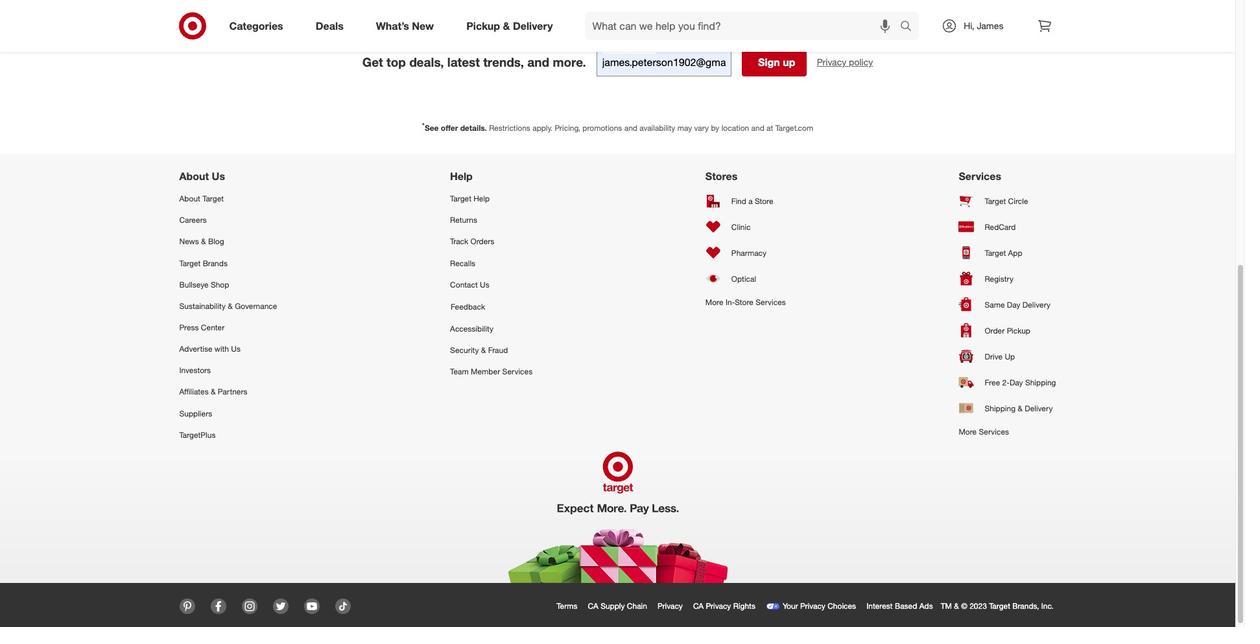 Task type: describe. For each thing, give the bounding box(es) containing it.
more services link
[[959, 422, 1056, 443]]

advertise with us
[[179, 344, 241, 354]]

ca privacy rights
[[693, 602, 755, 611]]

team member services
[[450, 367, 532, 377]]

team member services link
[[450, 361, 532, 383]]

what's new link
[[365, 12, 450, 40]]

& for tm
[[954, 602, 959, 611]]

delivery for pickup & delivery
[[513, 19, 553, 32]]

privacy left the policy
[[817, 56, 846, 67]]

pickup & delivery link
[[455, 12, 569, 40]]

feedback
[[451, 302, 485, 312]]

us
[[475, 1, 485, 12]]

get
[[362, 55, 383, 69]]

target: expect more. pay less. image
[[435, 446, 800, 583]]

with
[[215, 344, 229, 354]]

contact us
[[450, 280, 489, 290]]

drive up link
[[959, 344, 1056, 370]]

*
[[422, 121, 425, 129]]

pharmacy link
[[705, 240, 786, 266]]

up
[[1005, 352, 1015, 362]]

choices
[[828, 602, 856, 611]]

privacy right your
[[800, 602, 825, 611]]

target for target circle
[[985, 196, 1006, 206]]

suppliers link
[[179, 403, 277, 425]]

sustainability & governance
[[179, 301, 277, 311]]

* see offer details. restrictions apply. pricing, promotions and availability may vary by location and at target.com
[[422, 121, 813, 133]]

recalls
[[450, 258, 475, 268]]

clinic link
[[705, 214, 786, 240]]

latest
[[447, 55, 480, 69]]

services down shipping & delivery link
[[979, 427, 1009, 437]]

same
[[985, 300, 1005, 310]]

services up target circle
[[959, 170, 1001, 183]]

trends,
[[483, 55, 524, 69]]

find a store
[[731, 196, 773, 206]]

more for more in-store services
[[705, 298, 723, 307]]

apply.
[[532, 123, 553, 133]]

order pickup link
[[959, 318, 1056, 344]]

circle
[[1008, 196, 1028, 206]]

tm
[[941, 602, 952, 611]]

hi, james
[[964, 20, 1003, 31]]

investors link
[[179, 360, 277, 382]]

& for sustainability
[[228, 301, 233, 311]]

store for a
[[755, 196, 773, 206]]

privacy policy link
[[817, 56, 873, 69]]

your privacy choices link
[[763, 599, 864, 615]]

privacy left rights
[[706, 602, 731, 611]]

delivery for shipping & delivery
[[1025, 404, 1053, 413]]

policy
[[849, 56, 873, 67]]

us for about us
[[212, 170, 225, 183]]

top
[[386, 55, 406, 69]]

pickup & delivery
[[466, 19, 553, 32]]

center
[[201, 323, 225, 333]]

news & blog
[[179, 237, 224, 247]]

help for help us improve this experience.
[[454, 1, 473, 12]]

target right 2023
[[989, 602, 1010, 611]]

more services
[[959, 427, 1009, 437]]

restrictions
[[489, 123, 530, 133]]

at
[[767, 123, 773, 133]]

0 horizontal spatial shipping
[[985, 404, 1015, 413]]

2 horizontal spatial and
[[751, 123, 764, 133]]

& for affiliates
[[211, 387, 216, 397]]

more for more services
[[959, 427, 977, 437]]

sign up button
[[742, 48, 807, 76]]

returns link
[[450, 210, 532, 231]]

sustainability
[[179, 301, 226, 311]]

0 vertical spatial shipping
[[1025, 378, 1056, 387]]

ca for ca privacy rights
[[693, 602, 704, 611]]

free
[[985, 378, 1000, 387]]

redcard link
[[959, 214, 1056, 240]]

0 vertical spatial pickup
[[466, 19, 500, 32]]

about target
[[179, 194, 224, 204]]

shipping & delivery
[[985, 404, 1053, 413]]

shop
[[211, 280, 229, 290]]

0 horizontal spatial and
[[527, 55, 549, 69]]

& for news
[[201, 237, 206, 247]]

details.
[[460, 123, 487, 133]]

order pickup
[[985, 326, 1030, 336]]

a
[[748, 196, 753, 206]]

target app
[[985, 248, 1022, 258]]

experience.
[[539, 1, 587, 12]]

inc.
[[1041, 602, 1053, 611]]

clinic
[[731, 222, 751, 232]]

optical
[[731, 274, 756, 284]]

1 horizontal spatial and
[[624, 123, 637, 133]]

by
[[711, 123, 719, 133]]

bullseye shop link
[[179, 274, 277, 296]]

services down optical link
[[756, 298, 786, 307]]

drive up
[[985, 352, 1015, 362]]

your privacy choices
[[783, 602, 856, 611]]

track
[[450, 237, 468, 247]]

2 vertical spatial help
[[474, 194, 490, 204]]

sign up
[[758, 56, 795, 69]]

terms
[[556, 602, 578, 611]]

press center
[[179, 323, 225, 333]]

your
[[783, 602, 798, 611]]

1 vertical spatial day
[[1010, 378, 1023, 387]]

press center link
[[179, 317, 277, 339]]



Task type: locate. For each thing, give the bounding box(es) containing it.
team
[[450, 367, 469, 377]]

stores
[[705, 170, 737, 183]]

1 vertical spatial us
[[480, 280, 489, 290]]

store for in-
[[735, 298, 753, 307]]

1 about from the top
[[179, 170, 209, 183]]

chain
[[627, 602, 647, 611]]

this
[[522, 1, 537, 12]]

shipping up more services link
[[985, 404, 1015, 413]]

brands
[[203, 258, 228, 268]]

1 horizontal spatial store
[[755, 196, 773, 206]]

day
[[1007, 300, 1020, 310], [1010, 378, 1023, 387]]

interest based ads
[[866, 602, 933, 611]]

rights
[[733, 602, 755, 611]]

interest
[[866, 602, 893, 611]]

us up about target "link"
[[212, 170, 225, 183]]

0 horizontal spatial ca
[[588, 602, 598, 611]]

None text field
[[596, 48, 731, 76]]

store right a
[[755, 196, 773, 206]]

target up returns
[[450, 194, 471, 204]]

more in-store services
[[705, 298, 786, 307]]

improve
[[487, 1, 520, 12]]

more down shipping & delivery link
[[959, 427, 977, 437]]

1 horizontal spatial shipping
[[1025, 378, 1056, 387]]

partners
[[218, 387, 247, 397]]

affiliates & partners link
[[179, 382, 277, 403]]

investors
[[179, 366, 211, 376]]

us right contact
[[480, 280, 489, 290]]

target app link
[[959, 240, 1056, 266]]

& right affiliates
[[211, 387, 216, 397]]

see
[[425, 123, 439, 133]]

pricing,
[[555, 123, 580, 133]]

news & blog link
[[179, 231, 277, 253]]

& for security
[[481, 346, 486, 355]]

bullseye
[[179, 280, 209, 290]]

©
[[961, 602, 967, 611]]

delivery down this
[[513, 19, 553, 32]]

1 vertical spatial about
[[179, 194, 200, 204]]

1 vertical spatial help
[[450, 170, 473, 183]]

target down the about us
[[202, 194, 224, 204]]

0 vertical spatial store
[[755, 196, 773, 206]]

1 vertical spatial pickup
[[1007, 326, 1030, 336]]

2 vertical spatial delivery
[[1025, 404, 1053, 413]]

target circle
[[985, 196, 1028, 206]]

1 vertical spatial more
[[959, 427, 977, 437]]

day right same
[[1007, 300, 1020, 310]]

2023
[[969, 602, 987, 611]]

offer
[[441, 123, 458, 133]]

ca right privacy link
[[693, 602, 704, 611]]

security & fraud link
[[450, 340, 532, 361]]

in-
[[726, 298, 735, 307]]

drive
[[985, 352, 1003, 362]]

pickup down us
[[466, 19, 500, 32]]

0 vertical spatial us
[[212, 170, 225, 183]]

services
[[959, 170, 1001, 183], [756, 298, 786, 307], [502, 367, 532, 377], [979, 427, 1009, 437]]

help up returns link
[[474, 194, 490, 204]]

ca supply chain
[[588, 602, 647, 611]]

security & fraud
[[450, 346, 508, 355]]

deals
[[316, 19, 344, 32]]

us right with
[[231, 344, 241, 354]]

2 about from the top
[[179, 194, 200, 204]]

0 vertical spatial about
[[179, 170, 209, 183]]

help up "target help"
[[450, 170, 473, 183]]

ca privacy rights link
[[691, 599, 763, 615]]

& for pickup
[[503, 19, 510, 32]]

location
[[721, 123, 749, 133]]

affiliates
[[179, 387, 209, 397]]

store
[[755, 196, 773, 206], [735, 298, 753, 307]]

target inside target app link
[[985, 248, 1006, 258]]

suppliers
[[179, 409, 212, 419]]

us
[[212, 170, 225, 183], [480, 280, 489, 290], [231, 344, 241, 354]]

ca left supply
[[588, 602, 598, 611]]

target for target brands
[[179, 258, 201, 268]]

and left more.
[[527, 55, 549, 69]]

0 horizontal spatial pickup
[[466, 19, 500, 32]]

security
[[450, 346, 479, 355]]

shipping up shipping & delivery
[[1025, 378, 1056, 387]]

& left blog
[[201, 237, 206, 247]]

services down fraud
[[502, 367, 532, 377]]

& left fraud
[[481, 346, 486, 355]]

privacy right the chain
[[657, 602, 683, 611]]

2 ca from the left
[[693, 602, 704, 611]]

2-
[[1002, 378, 1010, 387]]

delivery for same day delivery
[[1022, 300, 1050, 310]]

1 vertical spatial store
[[735, 298, 753, 307]]

brands,
[[1012, 602, 1039, 611]]

and left at
[[751, 123, 764, 133]]

target inside target brands link
[[179, 258, 201, 268]]

1 horizontal spatial us
[[231, 344, 241, 354]]

what's new
[[376, 19, 434, 32]]

news
[[179, 237, 199, 247]]

search
[[894, 20, 926, 33]]

& left "©"
[[954, 602, 959, 611]]

more in-store services link
[[705, 292, 786, 313]]

more left in-
[[705, 298, 723, 307]]

1 horizontal spatial more
[[959, 427, 977, 437]]

track orders link
[[450, 231, 532, 253]]

1 vertical spatial delivery
[[1022, 300, 1050, 310]]

advertise with us link
[[179, 339, 277, 360]]

app
[[1008, 248, 1022, 258]]

advertise
[[179, 344, 212, 354]]

0 horizontal spatial us
[[212, 170, 225, 183]]

up
[[783, 56, 795, 69]]

help left us
[[454, 1, 473, 12]]

1 horizontal spatial ca
[[693, 602, 704, 611]]

redcard
[[985, 222, 1016, 232]]

& for shipping
[[1018, 404, 1023, 413]]

1 ca from the left
[[588, 602, 598, 611]]

free 2-day shipping
[[985, 378, 1056, 387]]

vary
[[694, 123, 709, 133]]

& down bullseye shop link
[[228, 301, 233, 311]]

privacy link
[[655, 599, 691, 615]]

target left circle
[[985, 196, 1006, 206]]

deals,
[[409, 55, 444, 69]]

james
[[977, 20, 1003, 31]]

delivery up order pickup
[[1022, 300, 1050, 310]]

us for contact us
[[480, 280, 489, 290]]

2 horizontal spatial us
[[480, 280, 489, 290]]

1 horizontal spatial pickup
[[1007, 326, 1030, 336]]

target brands
[[179, 258, 228, 268]]

targetplus
[[179, 430, 216, 440]]

find
[[731, 196, 746, 206]]

same day delivery
[[985, 300, 1050, 310]]

store down optical link
[[735, 298, 753, 307]]

pickup
[[466, 19, 500, 32], [1007, 326, 1030, 336]]

about up about target
[[179, 170, 209, 183]]

target for target help
[[450, 194, 471, 204]]

1 vertical spatial shipping
[[985, 404, 1015, 413]]

0 horizontal spatial more
[[705, 298, 723, 307]]

contact
[[450, 280, 478, 290]]

same day delivery link
[[959, 292, 1056, 318]]

free 2-day shipping link
[[959, 370, 1056, 396]]

search button
[[894, 12, 926, 43]]

terms link
[[554, 599, 585, 615]]

orders
[[470, 237, 494, 247]]

ca inside 'link'
[[693, 602, 704, 611]]

accessibility link
[[450, 318, 532, 340]]

privacy
[[817, 56, 846, 67], [657, 602, 683, 611], [706, 602, 731, 611], [800, 602, 825, 611]]

about us
[[179, 170, 225, 183]]

0 vertical spatial delivery
[[513, 19, 553, 32]]

& down free 2-day shipping
[[1018, 404, 1023, 413]]

2 vertical spatial us
[[231, 344, 241, 354]]

about for about us
[[179, 170, 209, 183]]

sustainability & governance link
[[179, 296, 277, 317]]

categories link
[[218, 12, 299, 40]]

pickup right order
[[1007, 326, 1030, 336]]

target for target app
[[985, 248, 1006, 258]]

target inside about target "link"
[[202, 194, 224, 204]]

us inside "link"
[[231, 344, 241, 354]]

categories
[[229, 19, 283, 32]]

delivery down free 2-day shipping
[[1025, 404, 1053, 413]]

about inside about target "link"
[[179, 194, 200, 204]]

about for about target
[[179, 194, 200, 204]]

day right free
[[1010, 378, 1023, 387]]

What can we help you find? suggestions appear below search field
[[585, 12, 903, 40]]

shipping & delivery link
[[959, 396, 1056, 422]]

about up careers at the left top of the page
[[179, 194, 200, 204]]

what's
[[376, 19, 409, 32]]

0 vertical spatial help
[[454, 1, 473, 12]]

track orders
[[450, 237, 494, 247]]

& down improve
[[503, 19, 510, 32]]

0 vertical spatial day
[[1007, 300, 1020, 310]]

target down news
[[179, 258, 201, 268]]

and left availability
[[624, 123, 637, 133]]

target inside "target circle" link
[[985, 196, 1006, 206]]

target circle link
[[959, 188, 1056, 214]]

ca for ca supply chain
[[588, 602, 598, 611]]

governance
[[235, 301, 277, 311]]

may
[[677, 123, 692, 133]]

blog
[[208, 237, 224, 247]]

contact us link
[[450, 274, 532, 296]]

help for help
[[450, 170, 473, 183]]

deals link
[[305, 12, 360, 40]]

target left the app
[[985, 248, 1006, 258]]

ca
[[588, 602, 598, 611], [693, 602, 704, 611]]

0 vertical spatial more
[[705, 298, 723, 307]]

target.com
[[775, 123, 813, 133]]

0 horizontal spatial store
[[735, 298, 753, 307]]

returns
[[450, 215, 477, 225]]



Task type: vqa. For each thing, say whether or not it's contained in the screenshot.
Contact Us's Us
yes



